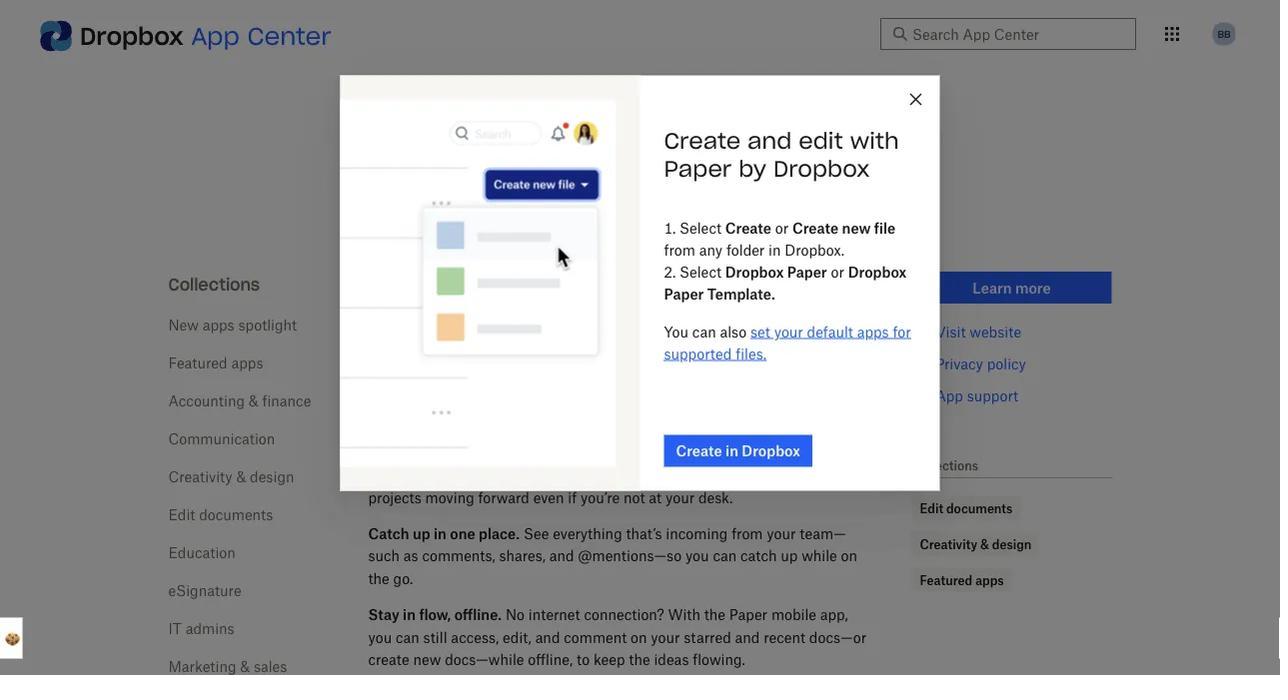 Task type: locate. For each thing, give the bounding box(es) containing it.
to up not
[[623, 467, 636, 484]]

app
[[191, 20, 240, 51], [936, 387, 963, 404]]

or up select dropbox paper or
[[775, 219, 789, 236]]

you're
[[581, 489, 620, 506]]

dropbox inside button
[[742, 443, 800, 460]]

create inside no internet connection? with the paper mobile app, you can still access, edit, and comment on your starred and recent docs—or create new docs—while offline, to keep the ideas flowing.
[[368, 651, 409, 668]]

0 horizontal spatial edit documents link
[[168, 506, 273, 523]]

collections for documents
[[912, 458, 978, 473]]

1 vertical spatial dropbox.
[[772, 349, 832, 366]]

or right docs
[[684, 385, 698, 402]]

0 horizontal spatial app
[[191, 20, 240, 51]]

with right work
[[579, 327, 608, 344]]

communication
[[168, 430, 275, 447]]

0 vertical spatial on
[[841, 548, 858, 565]]

0 horizontal spatial you
[[486, 327, 511, 344]]

0 horizontal spatial on
[[631, 629, 647, 646]]

everything
[[612, 327, 681, 344], [553, 525, 622, 542]]

you down create in dropbox
[[736, 467, 759, 484]]

early up collaborative
[[488, 274, 522, 291]]

1 vertical spatial so
[[717, 467, 732, 484]]

and right shares,
[[549, 548, 574, 565]]

and up default
[[819, 304, 844, 321]]

1 vertical spatial featured
[[920, 573, 973, 588]]

0 vertical spatial featured apps
[[168, 354, 263, 371]]

app down privacy
[[936, 387, 963, 404]]

0 horizontal spatial creativity & design link
[[168, 468, 294, 485]]

share inside dropbox paper is a collaborative workspace that helps teams create and share early ideas. you can work with everything from video and images, to code and sound—all in a single place. and it comes free with dropbox.
[[368, 327, 404, 344]]

comments, up at
[[640, 467, 713, 484]]

from right right
[[585, 408, 616, 425]]

app left center
[[191, 20, 240, 51]]

teams
[[730, 304, 771, 321]]

0 horizontal spatial to
[[577, 651, 590, 668]]

visit website
[[936, 323, 1021, 340]]

and right code
[[404, 349, 429, 366]]

1 horizontal spatial edit
[[920, 501, 943, 516]]

1 horizontal spatial app,
[[820, 606, 848, 623]]

privacy policy
[[936, 355, 1026, 372]]

edit inside edit documents link
[[920, 501, 943, 516]]

on
[[841, 548, 858, 565], [631, 629, 647, 646]]

1 horizontal spatial or
[[775, 219, 789, 236]]

create for create and edit with paper by dropbox
[[664, 127, 741, 155]]

so up the desk.
[[717, 467, 732, 484]]

app, up the docs—or
[[820, 606, 848, 623]]

place. up shares,
[[479, 525, 520, 542]]

create down stay
[[368, 651, 409, 668]]

comments, down one
[[422, 548, 495, 565]]

1 horizontal spatial to
[[623, 467, 636, 484]]

stay
[[368, 606, 399, 623]]

keep down comment
[[594, 651, 625, 668]]

policy
[[987, 355, 1026, 372]]

2 vertical spatial to
[[577, 651, 590, 668]]

the down such
[[368, 570, 390, 587]]

create inside create in dropbox button
[[676, 443, 722, 460]]

in right stay
[[403, 606, 416, 623]]

@mentions—so
[[578, 548, 682, 565]]

can down helps
[[692, 323, 716, 340]]

0 horizontal spatial documents
[[199, 506, 273, 523]]

the up starred
[[704, 606, 726, 623]]

share up code
[[368, 327, 404, 344]]

0 horizontal spatial so
[[677, 408, 692, 425]]

inspiration
[[368, 430, 439, 447]]

1 horizontal spatial a
[[521, 349, 529, 366]]

you down stay
[[368, 629, 392, 646]]

0 vertical spatial new
[[842, 219, 871, 236]]

from left any
[[664, 241, 695, 258]]

dropbox inside 'dropbox paper template.'
[[848, 263, 907, 280]]

connection?
[[584, 606, 664, 623]]

create and edit with paper by dropbox dialog
[[340, 76, 940, 491]]

1 horizontal spatial comments,
[[640, 467, 713, 484]]

0 horizontal spatial edit documents
[[168, 506, 273, 523]]

featured apps
[[168, 354, 263, 371], [920, 573, 1004, 588]]

1 horizontal spatial ideas
[[654, 651, 689, 668]]

dropbox. inside select create or create new file from any folder in dropbox.
[[785, 241, 845, 258]]

edit inside create and edit with paper by dropbox
[[799, 127, 843, 155]]

new apps spotlight link
[[168, 316, 297, 333]]

to inside dropbox paper is a collaborative workspace that helps teams create and share early ideas. you can work with everything from video and images, to code and sound—all in a single place. and it comes free with dropbox.
[[843, 327, 856, 344]]

shares,
[[499, 548, 546, 565]]

edit for leftmost edit documents link
[[168, 506, 195, 523]]

0 vertical spatial or
[[775, 219, 789, 236]]

or
[[775, 219, 789, 236], [831, 263, 844, 280], [684, 385, 698, 402]]

marketing & sales link
[[168, 658, 287, 675]]

up left while on the bottom right of page
[[781, 548, 798, 565]]

and inside create new docs or edit existing ones, and share them with your team right from the app, so you can capture inspiration wherever you are.
[[824, 385, 849, 402]]

in inside dropbox paper is a collaborative workspace that helps teams create and share early ideas. you can work with everything from video and images, to code and sound—all in a single place. and it comes free with dropbox.
[[505, 349, 518, 366]]

with
[[850, 127, 899, 155], [669, 274, 699, 291], [579, 327, 608, 344], [740, 349, 769, 366], [446, 408, 476, 425]]

select
[[680, 219, 722, 236], [680, 263, 722, 280]]

projects down keep
[[368, 489, 421, 506]]

0 horizontal spatial or
[[684, 385, 698, 402]]

1 vertical spatial create
[[368, 651, 409, 668]]

1 vertical spatial a
[[521, 349, 529, 366]]

you
[[696, 408, 720, 425], [507, 430, 531, 447], [736, 467, 759, 484], [685, 548, 709, 565], [368, 629, 392, 646]]

paper
[[452, 135, 520, 163], [664, 155, 732, 183], [787, 263, 827, 280], [664, 285, 704, 302], [428, 304, 466, 321], [729, 606, 768, 623]]

not
[[624, 489, 645, 506]]

1 horizontal spatial create
[[774, 304, 816, 321]]

files.
[[736, 345, 767, 362]]

so
[[677, 408, 692, 425], [717, 467, 732, 484]]

0 vertical spatial collections
[[168, 274, 260, 295]]

workspace
[[585, 304, 656, 321]]

1 horizontal spatial early
[[488, 274, 522, 291]]

share up inspiration
[[368, 408, 404, 425]]

design
[[250, 468, 294, 485], [992, 537, 1032, 552]]

to right images,
[[843, 327, 856, 344]]

you down that
[[664, 323, 689, 340]]

stay in flow, offline.
[[368, 606, 502, 623]]

can down collaborative
[[515, 327, 538, 344]]

you inside dropbox paper is a collaborative workspace that helps teams create and share early ideas. you can work with everything from video and images, to code and sound—all in a single place. and it comes free with dropbox.
[[486, 327, 511, 344]]

accounting & finance link
[[168, 392, 311, 409]]

1 vertical spatial creativity
[[920, 537, 977, 552]]

select down any
[[680, 263, 722, 280]]

and up select create or create new file from any folder in dropbox.
[[748, 127, 792, 155]]

comments,
[[640, 467, 713, 484], [422, 548, 495, 565]]

0 vertical spatial so
[[677, 408, 692, 425]]

collections
[[168, 274, 260, 295], [912, 458, 978, 473]]

0 vertical spatial dropbox.
[[785, 241, 845, 258]]

1 horizontal spatial featured apps
[[920, 573, 1004, 588]]

0 vertical spatial to
[[843, 327, 856, 344]]

by inside create and edit with paper by dropbox
[[739, 155, 766, 183]]

in left single
[[505, 349, 518, 366]]

select inside select create or create new file from any folder in dropbox.
[[680, 219, 722, 236]]

everything up it at the right bottom of the page
[[612, 327, 681, 344]]

1 vertical spatial new
[[618, 385, 645, 402]]

your down with
[[651, 629, 680, 646]]

1 vertical spatial on
[[631, 629, 647, 646]]

0 vertical spatial comments,
[[640, 467, 713, 484]]

offline,
[[528, 651, 573, 668]]

catch
[[741, 548, 777, 565]]

1 vertical spatial select
[[680, 263, 722, 280]]

with inside create new docs or edit existing ones, and share them with your team right from the app, so you can capture inspiration wherever you are.
[[446, 408, 476, 425]]

collaborative
[[497, 304, 581, 321]]

template.
[[707, 285, 775, 302]]

esignature
[[168, 582, 241, 599]]

can
[[692, 323, 716, 340], [515, 327, 538, 344], [723, 408, 747, 425], [763, 467, 787, 484], [713, 548, 737, 565], [396, 629, 420, 646]]

in left one
[[434, 525, 447, 542]]

center
[[247, 20, 331, 51]]

1 horizontal spatial creativity
[[920, 537, 977, 552]]

can left still
[[396, 629, 420, 646]]

from
[[664, 241, 695, 258], [685, 327, 716, 344], [585, 408, 616, 425], [732, 525, 763, 542]]

marketing
[[168, 658, 236, 675]]

1 horizontal spatial featured
[[920, 573, 973, 588]]

0 vertical spatial everything
[[612, 327, 681, 344]]

1 horizontal spatial so
[[717, 467, 732, 484]]

and up if
[[558, 467, 583, 484]]

ideas
[[525, 274, 562, 291], [654, 651, 689, 668]]

new left docs
[[618, 385, 645, 402]]

paper inside dropbox paper is a collaborative workspace that helps teams create and share early ideas. you can work with everything from video and images, to code and sound—all in a single place. and it comes free with dropbox.
[[428, 304, 466, 321]]

finance
[[262, 392, 311, 409]]

1 vertical spatial comments,
[[422, 548, 495, 565]]

with up wherever
[[446, 408, 476, 425]]

in inside button
[[726, 443, 738, 460]]

to inside no internet connection? with the paper mobile app, you can still access, edit, and comment on your starred and recent docs—or create new docs—while offline, to keep the ideas flowing.
[[577, 651, 590, 668]]

as
[[403, 548, 418, 565]]

on inside no internet connection? with the paper mobile app, you can still access, edit, and comment on your starred and recent docs—or create new docs—while offline, to keep the ideas flowing.
[[631, 629, 647, 646]]

app education modal image image
[[340, 100, 616, 467]]

2 vertical spatial new
[[413, 651, 441, 668]]

from inside dropbox paper is a collaborative workspace that helps teams create and share early ideas. you can work with everything from video and images, to code and sound—all in a single place. and it comes free with dropbox.
[[685, 327, 716, 344]]

from up "catch"
[[732, 525, 763, 542]]

flow,
[[419, 606, 451, 623]]

0 horizontal spatial new
[[413, 651, 441, 668]]

in up select dropbox paper or
[[769, 241, 781, 258]]

new inside select create or create new file from any folder in dropbox.
[[842, 219, 871, 236]]

0 vertical spatial featured
[[168, 354, 228, 371]]

keep
[[791, 467, 822, 484], [594, 651, 625, 668]]

set your default apps for supported files.
[[664, 323, 911, 362]]

1 vertical spatial projects
[[368, 489, 421, 506]]

select up any
[[680, 219, 722, 236]]

can inside no internet connection? with the paper mobile app, you can still access, edit, and comment on your starred and recent docs—or create new docs—while offline, to keep the ideas flowing.
[[396, 629, 420, 646]]

can inside create new docs or edit existing ones, and share them with your team right from the app, so you can capture inspiration wherever you are.
[[723, 408, 747, 425]]

privacy
[[936, 355, 983, 372]]

early left the ideas.
[[408, 327, 440, 344]]

education link
[[168, 544, 236, 561]]

1 horizontal spatial by
[[739, 155, 766, 183]]

create up images,
[[774, 304, 816, 321]]

you right the ideas.
[[486, 327, 511, 344]]

your right 'set'
[[774, 323, 803, 340]]

everything down you're at the bottom left of the page
[[553, 525, 622, 542]]

from up "supported"
[[685, 327, 716, 344]]

2 horizontal spatial new
[[842, 219, 871, 236]]

1 vertical spatial creativity & design
[[920, 537, 1032, 552]]

0 vertical spatial edit
[[799, 127, 843, 155]]

0 vertical spatial a
[[485, 304, 493, 321]]

1 horizontal spatial edit documents
[[920, 501, 1013, 516]]

ideas up collaborative
[[525, 274, 562, 291]]

new left the file
[[842, 219, 871, 236]]

at
[[649, 489, 662, 506]]

2 select from the top
[[680, 263, 722, 280]]

1 horizontal spatial creativity & design link
[[920, 535, 1032, 555]]

one
[[450, 525, 475, 542]]

dropbox. down images,
[[772, 349, 832, 366]]

select for create
[[680, 219, 722, 236]]

0 horizontal spatial app,
[[645, 408, 673, 425]]

1 horizontal spatial documents
[[946, 501, 1013, 516]]

1 vertical spatial featured apps
[[920, 573, 1004, 588]]

design for bottommost the creativity & design link
[[992, 537, 1032, 552]]

0 vertical spatial early
[[488, 274, 522, 291]]

your right at
[[666, 489, 695, 506]]

1 vertical spatial early
[[408, 327, 440, 344]]

your up wherever
[[479, 408, 508, 425]]

& for marketing & sales link
[[240, 658, 250, 675]]

1 horizontal spatial design
[[992, 537, 1032, 552]]

visit
[[936, 323, 966, 340]]

by
[[527, 135, 555, 163], [739, 155, 766, 183]]

creativity & design
[[168, 468, 294, 485], [920, 537, 1032, 552]]

them
[[408, 408, 443, 425]]

keep inside no internet connection? with the paper mobile app, you can still access, edit, and comment on your starred and recent docs—or create new docs—while offline, to keep the ideas flowing.
[[594, 651, 625, 668]]

comments, inside see everything that's incoming from your team— such as comments, shares, and @mentions—so you can catch up while on the go.
[[422, 548, 495, 565]]

the inside create new docs or edit existing ones, and share them with your team right from the app, so you can capture inspiration wherever you are.
[[620, 408, 642, 425]]

and up sound—all
[[418, 274, 444, 291]]

with inside create and edit with paper by dropbox
[[850, 127, 899, 155]]

1 horizontal spatial on
[[841, 548, 858, 565]]

in up the desk.
[[726, 443, 738, 460]]

1 vertical spatial collections
[[912, 458, 978, 473]]

1 select from the top
[[680, 219, 722, 236]]

featured apps link
[[168, 354, 263, 371], [920, 571, 1004, 591]]

share up is
[[447, 274, 485, 291]]

ideas down starred
[[654, 651, 689, 668]]

video
[[720, 327, 755, 344]]

&
[[249, 392, 258, 409], [236, 468, 246, 485], [980, 537, 989, 552], [240, 658, 250, 675]]

and right the ones,
[[824, 385, 849, 402]]

1 vertical spatial share
[[368, 327, 404, 344]]

and up files.
[[759, 327, 784, 344]]

select for dropbox
[[680, 263, 722, 280]]

ideas.
[[444, 327, 482, 344]]

a right is
[[485, 304, 493, 321]]

keep inside post and reply to comments, so you can keep projects moving forward even if you're not at your desk.
[[791, 467, 822, 484]]

0 vertical spatial create
[[774, 304, 816, 321]]

a left single
[[521, 349, 529, 366]]

collections up new apps spotlight on the top left
[[168, 274, 260, 295]]

and
[[619, 349, 646, 366]]

1 vertical spatial or
[[831, 263, 844, 280]]

create inside create and edit with paper by dropbox
[[664, 127, 741, 155]]

with up the file
[[850, 127, 899, 155]]

0 horizontal spatial design
[[250, 468, 294, 485]]

esignature link
[[168, 582, 241, 599]]

keep up team—
[[791, 467, 822, 484]]

to down comment
[[577, 651, 590, 668]]

up up as
[[413, 525, 430, 542]]

app, down docs
[[645, 408, 673, 425]]

the inside see everything that's incoming from your team— such as comments, shares, and @mentions—so you can catch up while on the go.
[[368, 570, 390, 587]]

share inside create new docs or edit existing ones, and share them with your team right from the app, so you can capture inspiration wherever you are.
[[368, 408, 404, 425]]

2 vertical spatial share
[[368, 408, 404, 425]]

documents for leftmost edit documents link
[[199, 506, 273, 523]]

website
[[970, 323, 1021, 340]]

1 vertical spatial featured apps link
[[920, 571, 1004, 591]]

can left "catch"
[[713, 548, 737, 565]]

ideas inside no internet connection? with the paper mobile app, you can still access, edit, and comment on your starred and recent docs—or create new docs—while offline, to keep the ideas flowing.
[[654, 651, 689, 668]]

can down existing
[[723, 408, 747, 425]]

while
[[802, 548, 837, 565]]

on right while on the bottom right of page
[[841, 548, 858, 565]]

your inside no internet connection? with the paper mobile app, you can still access, edit, and comment on your starred and recent docs—or create new docs—while offline, to keep the ideas flowing.
[[651, 629, 680, 646]]

1 horizontal spatial creativity & design
[[920, 537, 1032, 552]]

1 vertical spatial ideas
[[654, 651, 689, 668]]

the down and
[[620, 408, 642, 425]]

and inside see everything that's incoming from your team— such as comments, shares, and @mentions—so you can catch up while on the go.
[[549, 548, 574, 565]]

on down connection?
[[631, 629, 647, 646]]

and inside create and edit with paper by dropbox
[[748, 127, 792, 155]]

place. left and
[[576, 349, 615, 366]]

0 vertical spatial select
[[680, 219, 722, 236]]

dropbox. up paper.
[[785, 241, 845, 258]]

is
[[470, 304, 481, 321]]

you down team
[[507, 430, 531, 447]]

supported
[[664, 345, 732, 362]]

new down still
[[413, 651, 441, 668]]

early
[[488, 274, 522, 291], [408, 327, 440, 344]]

new inside no internet connection? with the paper mobile app, you can still access, edit, and comment on your starred and recent docs—or create new docs—while offline, to keep the ideas flowing.
[[413, 651, 441, 668]]

with up that
[[669, 274, 699, 291]]

1 vertical spatial keep
[[594, 651, 625, 668]]

accounting
[[168, 392, 245, 409]]

marketing & sales
[[168, 658, 287, 675]]

dropbox inside dropbox paper is a collaborative workspace that helps teams create and share early ideas. you can work with everything from video and images, to code and sound—all in a single place. and it comes free with dropbox.
[[368, 304, 425, 321]]

the down connection?
[[629, 651, 650, 668]]

collections down app support
[[912, 458, 978, 473]]

1 horizontal spatial you
[[664, 323, 689, 340]]

starred
[[684, 629, 731, 646]]

create and share early ideas collaboratively with dropbox paper.
[[368, 274, 807, 291]]

create
[[774, 304, 816, 321], [368, 651, 409, 668]]

you down incoming
[[685, 548, 709, 565]]

0 vertical spatial design
[[250, 468, 294, 485]]

new inside create new docs or edit existing ones, and share them with your team right from the app, so you can capture inspiration wherever you are.
[[618, 385, 645, 402]]

up inside see everything that's incoming from your team— such as comments, shares, and @mentions—so you can catch up while on the go.
[[781, 548, 798, 565]]

0 horizontal spatial collections
[[168, 274, 260, 295]]

0 horizontal spatial create
[[368, 651, 409, 668]]

0 vertical spatial ideas
[[525, 274, 562, 291]]

0 horizontal spatial comments,
[[422, 548, 495, 565]]

your
[[774, 323, 803, 340], [479, 408, 508, 425], [666, 489, 695, 506], [767, 525, 796, 542], [651, 629, 680, 646]]

0 vertical spatial creativity
[[168, 468, 232, 485]]

or right paper.
[[831, 263, 844, 280]]

0 vertical spatial place.
[[576, 349, 615, 366]]

1 horizontal spatial place.
[[576, 349, 615, 366]]

0 horizontal spatial by
[[527, 135, 555, 163]]

1 horizontal spatial keep
[[791, 467, 822, 484]]

creativity & design link
[[168, 468, 294, 485], [920, 535, 1032, 555]]

a
[[485, 304, 493, 321], [521, 349, 529, 366]]

projects up moving
[[407, 467, 463, 484]]

from inside select create or create new file from any folder in dropbox.
[[664, 241, 695, 258]]

so inside post and reply to comments, so you can keep projects moving forward even if you're not at your desk.
[[717, 467, 732, 484]]

internet
[[528, 606, 580, 623]]

moving
[[425, 489, 474, 506]]

admins
[[186, 620, 235, 637]]

1 vertical spatial design
[[992, 537, 1032, 552]]

your inside create new docs or edit existing ones, and share them with your team right from the app, so you can capture inspiration wherever you are.
[[479, 408, 508, 425]]

docs
[[649, 385, 680, 402]]

paper inside 'dropbox paper template.'
[[664, 285, 704, 302]]

create inside create new docs or edit existing ones, and share them with your team right from the app, so you can capture inspiration wherever you are.
[[569, 385, 614, 402]]

so down docs
[[677, 408, 692, 425]]

1 horizontal spatial new
[[618, 385, 645, 402]]

0 horizontal spatial featured
[[168, 354, 228, 371]]

your up "catch"
[[767, 525, 796, 542]]

in inside select create or create new file from any folder in dropbox.
[[769, 241, 781, 258]]

or inside create new docs or edit existing ones, and share them with your team right from the app, so you can capture inspiration wherever you are.
[[684, 385, 698, 402]]

2 horizontal spatial to
[[843, 327, 856, 344]]

0 horizontal spatial early
[[408, 327, 440, 344]]

you up create in dropbox button
[[696, 408, 720, 425]]

0 vertical spatial app,
[[645, 408, 673, 425]]

place. inside dropbox paper is a collaborative workspace that helps teams create and share early ideas. you can work with everything from video and images, to code and sound—all in a single place. and it comes free with dropbox.
[[576, 349, 615, 366]]

0 vertical spatial creativity & design link
[[168, 468, 294, 485]]

can down create in dropbox
[[763, 467, 787, 484]]

on inside see everything that's incoming from your team— such as comments, shares, and @mentions—so you can catch up while on the go.
[[841, 548, 858, 565]]

and up the offline,
[[535, 629, 560, 646]]



Task type: vqa. For each thing, say whether or not it's contained in the screenshot.


Task type: describe. For each thing, give the bounding box(es) containing it.
apps for the right featured apps link
[[976, 573, 1004, 588]]

app, inside no internet connection? with the paper mobile app, you can still access, edit, and comment on your starred and recent docs—or create new docs—while offline, to keep the ideas flowing.
[[820, 606, 848, 623]]

flowing.
[[693, 651, 745, 668]]

from inside see everything that's incoming from your team— such as comments, shares, and @mentions—so you can catch up while on the go.
[[732, 525, 763, 542]]

featured apps for the right featured apps link
[[920, 573, 1004, 588]]

app support
[[936, 387, 1019, 404]]

edit,
[[503, 629, 531, 646]]

it admins
[[168, 620, 235, 637]]

docs—while
[[445, 651, 524, 668]]

featured for the right featured apps link
[[920, 573, 973, 588]]

if
[[568, 489, 577, 506]]

go.
[[393, 570, 413, 587]]

sales
[[254, 658, 287, 675]]

apps for new apps spotlight 'link'
[[203, 316, 235, 333]]

accounting & finance
[[168, 392, 311, 409]]

with down 'set'
[[740, 349, 769, 366]]

paper inside no internet connection? with the paper mobile app, you can still access, edit, and comment on your starred and recent docs—or create new docs—while offline, to keep the ideas flowing.
[[729, 606, 768, 623]]

1 horizontal spatial app
[[936, 387, 963, 404]]

apps inside the set your default apps for supported files.
[[857, 323, 889, 340]]

create in dropbox
[[676, 443, 800, 460]]

dropbox paper is a collaborative workspace that helps teams create and share early ideas. you can work with everything from video and images, to code and sound—all in a single place. and it comes free with dropbox.
[[368, 304, 856, 366]]

select create or create new file from any folder in dropbox.
[[664, 219, 896, 258]]

edit inside create new docs or edit existing ones, and share them with your team right from the app, so you can capture inspiration wherever you are.
[[701, 385, 727, 402]]

are.
[[535, 430, 559, 447]]

spotlight
[[238, 316, 297, 333]]

app, inside create new docs or edit existing ones, and share them with your team right from the app, so you can capture inspiration wherever you are.
[[645, 408, 673, 425]]

such
[[368, 548, 400, 565]]

app support link
[[912, 384, 1112, 408]]

can inside dropbox paper is a collaborative workspace that helps teams create and share early ideas. you can work with everything from video and images, to code and sound—all in a single place. and it comes free with dropbox.
[[515, 327, 538, 344]]

wherever
[[443, 430, 503, 447]]

comes
[[663, 349, 706, 366]]

reply
[[586, 467, 619, 484]]

you inside see everything that's incoming from your team— such as comments, shares, and @mentions—so you can catch up while on the go.
[[685, 548, 709, 565]]

0 horizontal spatial a
[[485, 304, 493, 321]]

collections for apps
[[168, 274, 260, 295]]

desk.
[[698, 489, 733, 506]]

keep projects moving.
[[368, 467, 521, 484]]

1 horizontal spatial featured apps link
[[920, 571, 1004, 591]]

1 vertical spatial place.
[[479, 525, 520, 542]]

no internet connection? with the paper mobile app, you can still access, edit, and comment on your starred and recent docs—or create new docs—while offline, to keep the ideas flowing.
[[368, 606, 867, 668]]

default
[[807, 323, 853, 340]]

and up flowing.
[[735, 629, 760, 646]]

comment
[[564, 629, 627, 646]]

single
[[533, 349, 573, 366]]

& for bottommost the creativity & design link
[[980, 537, 989, 552]]

team
[[512, 408, 546, 425]]

0 vertical spatial projects
[[407, 467, 463, 484]]

paper.
[[765, 274, 807, 291]]

design for the left the creativity & design link
[[250, 468, 294, 485]]

you inside no internet connection? with the paper mobile app, you can still access, edit, and comment on your starred and recent docs—or create new docs—while offline, to keep the ideas flowing.
[[368, 629, 392, 646]]

create and edit with paper by dropbox
[[664, 127, 899, 183]]

existing
[[731, 385, 782, 402]]

or for create new docs or edit existing ones, and share them with your team right from the app, so you can capture inspiration wherever you are.
[[684, 385, 698, 402]]

can inside post and reply to comments, so you can keep projects moving forward even if you're not at your desk.
[[763, 467, 787, 484]]

documents for the rightmost edit documents link
[[946, 501, 1013, 516]]

your inside see everything that's incoming from your team— such as comments, shares, and @mentions—so you can catch up while on the go.
[[767, 525, 796, 542]]

0 horizontal spatial featured apps link
[[168, 354, 263, 371]]

catch
[[368, 525, 409, 542]]

with
[[668, 606, 701, 623]]

mobile
[[771, 606, 816, 623]]

for
[[893, 323, 911, 340]]

free
[[710, 349, 736, 366]]

edit documents for the rightmost edit documents link
[[920, 501, 1013, 516]]

file
[[874, 219, 896, 236]]

create for create and share early ideas collaboratively with dropbox paper.
[[368, 274, 414, 291]]

apps for featured apps link to the left
[[231, 354, 263, 371]]

paper inside create and edit with paper by dropbox
[[664, 155, 732, 183]]

1 vertical spatial creativity & design link
[[920, 535, 1032, 555]]

create new docs or edit existing ones, and share them with your team right from the app, so you can capture inspiration wherever you are.
[[368, 385, 849, 447]]

catch up in one place.
[[368, 525, 520, 542]]

select dropbox paper or
[[680, 263, 848, 280]]

& for the accounting & finance link on the bottom
[[249, 392, 258, 409]]

create for create new docs or edit existing ones, and share them with your team right from the app, so you can capture inspiration wherever you are.
[[569, 385, 614, 402]]

no
[[506, 606, 525, 623]]

0 horizontal spatial creativity
[[168, 468, 232, 485]]

dropbox inside create and edit with paper by dropbox
[[773, 155, 870, 183]]

0 horizontal spatial ideas
[[525, 274, 562, 291]]

or inside select create or create new file from any folder in dropbox.
[[775, 219, 789, 236]]

and inside post and reply to comments, so you can keep projects moving forward even if you're not at your desk.
[[558, 467, 583, 484]]

0 vertical spatial app
[[191, 20, 240, 51]]

post
[[525, 467, 554, 484]]

edit documents for leftmost edit documents link
[[168, 506, 273, 523]]

from inside create new docs or edit existing ones, and share them with your team right from the app, so you can capture inspiration wherever you are.
[[585, 408, 616, 425]]

moving.
[[466, 467, 521, 484]]

early inside dropbox paper is a collaborative workspace that helps teams create and share early ideas. you can work with everything from video and images, to code and sound—all in a single place. and it comes free with dropbox.
[[408, 327, 440, 344]]

incoming
[[666, 525, 728, 542]]

it admins link
[[168, 620, 235, 637]]

dropbox paper template.
[[664, 263, 907, 302]]

featured for featured apps link to the left
[[168, 354, 228, 371]]

that
[[660, 304, 687, 321]]

dropbox app center
[[80, 20, 331, 51]]

ones,
[[786, 385, 821, 402]]

that's
[[626, 525, 662, 542]]

even
[[533, 489, 564, 506]]

communication link
[[168, 430, 275, 447]]

new
[[168, 316, 199, 333]]

images,
[[788, 327, 839, 344]]

featured apps for featured apps link to the left
[[168, 354, 263, 371]]

you inside create and edit with paper by dropbox dialog
[[664, 323, 689, 340]]

can inside create and edit with paper by dropbox dialog
[[692, 323, 716, 340]]

recent
[[764, 629, 806, 646]]

comments, inside post and reply to comments, so you can keep projects moving forward even if you're not at your desk.
[[640, 467, 713, 484]]

by inside "paper by dropbox dropbox"
[[527, 135, 555, 163]]

folder
[[726, 241, 765, 258]]

create for create in dropbox
[[676, 443, 722, 460]]

helps
[[690, 304, 726, 321]]

code
[[368, 349, 400, 366]]

so inside create new docs or edit existing ones, and share them with your team right from the app, so you can capture inspiration wherever you are.
[[677, 408, 692, 425]]

docs—or
[[809, 629, 867, 646]]

edit for the rightmost edit documents link
[[920, 501, 943, 516]]

set your default apps for supported files. link
[[664, 323, 911, 362]]

paper inside "paper by dropbox dropbox"
[[452, 135, 520, 163]]

projects inside post and reply to comments, so you can keep projects moving forward even if you're not at your desk.
[[368, 489, 421, 506]]

your inside the set your default apps for supported files.
[[774, 323, 803, 340]]

keep
[[368, 467, 403, 484]]

can inside see everything that's incoming from your team— such as comments, shares, and @mentions—so you can catch up while on the go.
[[713, 548, 737, 565]]

0 vertical spatial creativity & design
[[168, 468, 294, 485]]

0 vertical spatial share
[[447, 274, 485, 291]]

your inside post and reply to comments, so you can keep projects moving forward even if you're not at your desk.
[[666, 489, 695, 506]]

to inside post and reply to comments, so you can keep projects moving forward even if you're not at your desk.
[[623, 467, 636, 484]]

dropbox. inside dropbox paper is a collaborative workspace that helps teams create and share early ideas. you can work with everything from video and images, to code and sound—all in a single place. and it comes free with dropbox.
[[772, 349, 832, 366]]

capture
[[751, 408, 802, 425]]

you inside post and reply to comments, so you can keep projects moving forward even if you're not at your desk.
[[736, 467, 759, 484]]

set
[[750, 323, 770, 340]]

0 horizontal spatial up
[[413, 525, 430, 542]]

create inside dropbox paper is a collaborative workspace that helps teams create and share early ideas. you can work with everything from video and images, to code and sound—all in a single place. and it comes free with dropbox.
[[774, 304, 816, 321]]

work
[[542, 327, 575, 344]]

see everything that's incoming from your team— such as comments, shares, and @mentions—so you can catch up while on the go.
[[368, 525, 858, 587]]

sound—all
[[433, 349, 501, 366]]

post and reply to comments, so you can keep projects moving forward even if you're not at your desk.
[[368, 467, 822, 506]]

Search App Center text field
[[912, 23, 1124, 45]]

1 horizontal spatial edit documents link
[[920, 499, 1013, 519]]

you can also
[[664, 323, 750, 340]]

& for the left the creativity & design link
[[236, 468, 246, 485]]

everything inside dropbox paper is a collaborative workspace that helps teams create and share early ideas. you can work with everything from video and images, to code and sound—all in a single place. and it comes free with dropbox.
[[612, 327, 681, 344]]

right
[[550, 408, 581, 425]]

or for select dropbox paper or
[[831, 263, 844, 280]]

everything inside see everything that's incoming from your team— such as comments, shares, and @mentions—so you can catch up while on the go.
[[553, 525, 622, 542]]

paper by dropbox dropbox
[[452, 135, 658, 186]]



